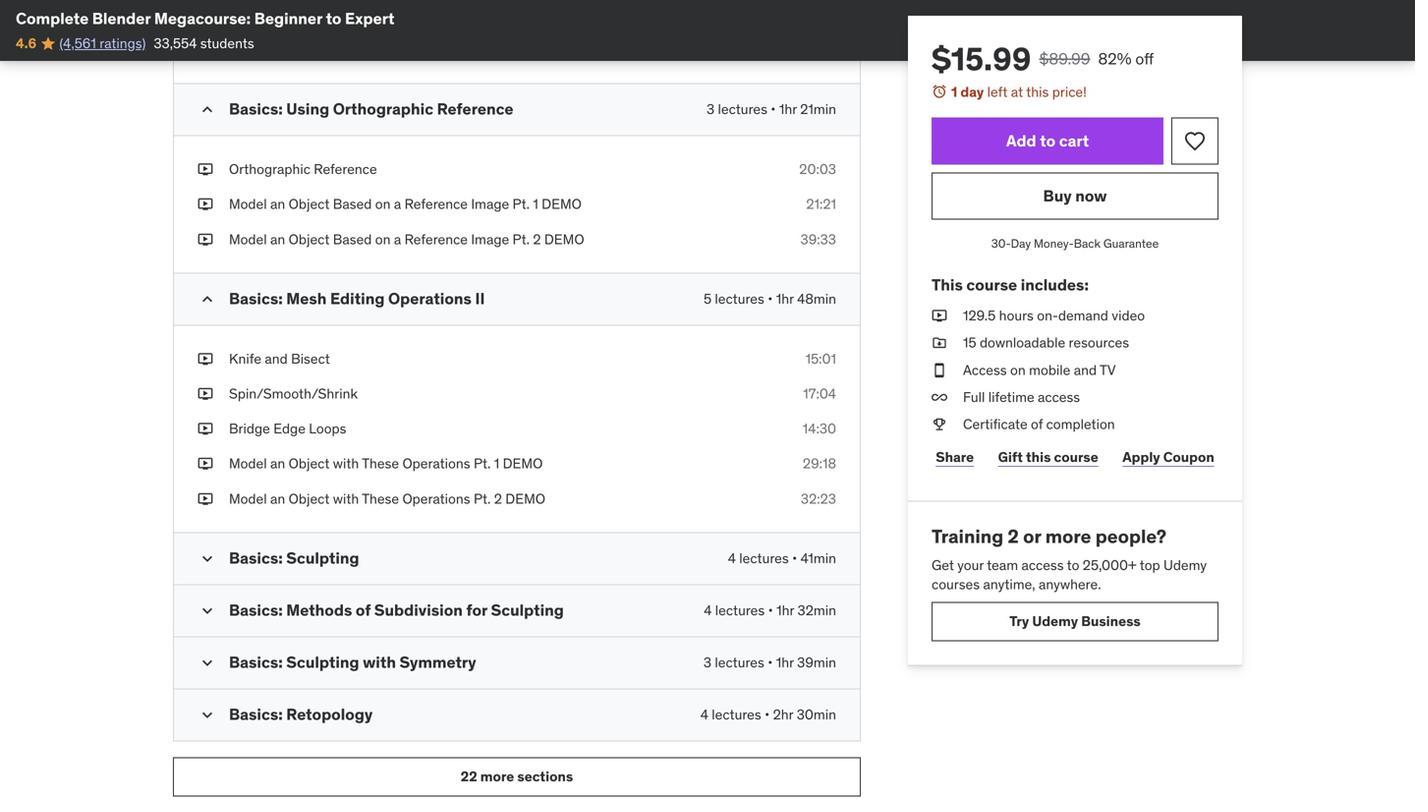 Task type: locate. For each thing, give the bounding box(es) containing it.
2 image from the top
[[471, 230, 509, 248]]

sculpting down methods
[[286, 652, 359, 672]]

try udemy business link
[[932, 602, 1219, 641]]

1 horizontal spatial and
[[1074, 361, 1097, 379]]

• left '41min'
[[792, 549, 797, 567]]

4 basics: from the top
[[229, 600, 283, 620]]

sculpting right for
[[491, 600, 564, 620]]

modifiers:
[[322, 41, 383, 58]]

on-
[[1037, 307, 1058, 324]]

full
[[963, 388, 985, 406]]

1hr left the 39min
[[776, 653, 794, 671]]

2 this from the top
[[1026, 448, 1051, 466]]

1 vertical spatial orthographic
[[229, 160, 310, 178]]

20:03
[[799, 160, 836, 178]]

0 horizontal spatial to
[[326, 8, 342, 29]]

on up model an object based on a reference image pt. 2 demo
[[375, 195, 391, 213]]

1 basics: from the top
[[229, 99, 283, 119]]

and left tv
[[1074, 361, 1097, 379]]

more right 22
[[480, 768, 514, 785]]

14:30
[[803, 420, 836, 437]]

1 vertical spatial udemy
[[1032, 612, 1078, 630]]

these down model an object with these operations pt. 1 demo
[[362, 490, 399, 507]]

basics: sculpting
[[229, 548, 359, 568]]

on for 1
[[375, 195, 391, 213]]

1 vertical spatial with
[[333, 490, 359, 507]]

2 basics: from the top
[[229, 288, 283, 308]]

1 vertical spatial 3
[[704, 653, 712, 671]]

1 a from the top
[[394, 195, 401, 213]]

xsmall image
[[198, 40, 213, 60], [198, 195, 213, 214], [932, 333, 947, 353], [198, 349, 213, 369], [198, 384, 213, 404], [932, 388, 947, 407], [198, 454, 213, 473], [198, 489, 213, 508]]

0 vertical spatial small image
[[198, 100, 217, 120]]

1 an from the top
[[270, 195, 285, 213]]

a down model an object based on a reference image pt. 1 demo
[[394, 230, 401, 248]]

basics: for basics: methods of subdivision for sculpting
[[229, 600, 283, 620]]

• for symmetry
[[768, 653, 773, 671]]

object down 'orthographic reference'
[[289, 195, 330, 213]]

0 vertical spatial this
[[1026, 83, 1049, 101]]

cart
[[1059, 131, 1089, 151]]

completion
[[1046, 415, 1115, 433]]

small image
[[198, 100, 217, 120], [198, 601, 217, 621], [198, 653, 217, 673]]

based down 'orthographic reference'
[[333, 195, 372, 213]]

operations down model an object with these operations pt. 1 demo
[[402, 490, 470, 507]]

small image for basics: using orthographic reference
[[198, 100, 217, 120]]

image up model an object based on a reference image pt. 2 demo
[[471, 195, 509, 213]]

1 object from the top
[[289, 195, 330, 213]]

more
[[1045, 524, 1091, 548], [480, 768, 514, 785]]

1 these from the top
[[362, 455, 399, 472]]

• for operations
[[768, 290, 773, 308]]

more right or
[[1045, 524, 1091, 548]]

share button
[[932, 438, 978, 477]]

39min
[[797, 653, 836, 671]]

expert
[[345, 8, 395, 29]]

on up full lifetime access at the right of the page
[[1010, 361, 1026, 379]]

a for 2
[[394, 230, 401, 248]]

21:21
[[806, 195, 836, 213]]

4 lectures • 41min
[[728, 549, 836, 567]]

access down mobile
[[1038, 388, 1080, 406]]

operations for 2
[[402, 490, 470, 507]]

0 horizontal spatial 1
[[494, 455, 500, 472]]

orthographic down using
[[229, 160, 310, 178]]

operations for 1
[[402, 455, 470, 472]]

1 vertical spatial these
[[362, 490, 399, 507]]

0 vertical spatial on
[[375, 195, 391, 213]]

orthographic
[[333, 99, 433, 119], [229, 160, 310, 178]]

buy
[[1043, 186, 1072, 206]]

with down model an object with these operations pt. 1 demo
[[333, 490, 359, 507]]

15:01
[[806, 350, 836, 367]]

3 an from the top
[[270, 455, 285, 472]]

of down full lifetime access at the right of the page
[[1031, 415, 1043, 433]]

6 basics: from the top
[[229, 704, 283, 724]]

knife
[[229, 350, 261, 367]]

2 vertical spatial with
[[363, 652, 396, 672]]

udemy
[[1164, 556, 1207, 574], [1032, 612, 1078, 630]]

22
[[461, 768, 477, 785]]

and right the knife
[[265, 350, 288, 367]]

2 vertical spatial on
[[1010, 361, 1026, 379]]

2 small image from the top
[[198, 549, 217, 568]]

0 vertical spatial 3
[[707, 100, 715, 118]]

0 vertical spatial these
[[362, 455, 399, 472]]

with down loops
[[333, 455, 359, 472]]

1 vertical spatial image
[[471, 230, 509, 248]]

2 inside training 2 or more people? get your team access to 25,000+ top udemy courses anytime, anywhere.
[[1008, 524, 1019, 548]]

4.6
[[16, 34, 37, 52]]

udemy inside 'link'
[[1032, 612, 1078, 630]]

course down completion
[[1054, 448, 1099, 466]]

coupon
[[1163, 448, 1215, 466]]

lectures right 5
[[715, 290, 764, 308]]

3 small image from the top
[[198, 653, 217, 673]]

basics: mesh editing operations ii
[[229, 288, 485, 308]]

object for model an object with these operations pt. 1 demo
[[289, 455, 330, 472]]

lectures up 4 lectures • 2hr 30min
[[715, 653, 764, 671]]

tv
[[1100, 361, 1116, 379]]

a up model an object based on a reference image pt. 2 demo
[[394, 195, 401, 213]]

1 small image from the top
[[198, 289, 217, 309]]

1 horizontal spatial to
[[1040, 131, 1056, 151]]

1 vertical spatial a
[[394, 230, 401, 248]]

this
[[1026, 83, 1049, 101], [1026, 448, 1051, 466]]

with for model an object with these operations pt. 2 demo
[[333, 490, 359, 507]]

to inside button
[[1040, 131, 1056, 151]]

to left cart
[[1040, 131, 1056, 151]]

1 horizontal spatial 2
[[533, 230, 541, 248]]

on down model an object based on a reference image pt. 1 demo
[[375, 230, 391, 248]]

33,554 students
[[154, 34, 254, 52]]

training
[[932, 524, 1004, 548]]

0 horizontal spatial more
[[480, 768, 514, 785]]

object up basics: sculpting
[[289, 490, 330, 507]]

anywhere.
[[1039, 575, 1101, 593]]

an for model an object with these operations pt. 1 demo
[[270, 455, 285, 472]]

• for subdivision
[[768, 601, 773, 619]]

image up ii
[[471, 230, 509, 248]]

4 up the 4 lectures • 1hr 32min
[[728, 549, 736, 567]]

operations up model an object with these operations pt. 2 demo
[[402, 455, 470, 472]]

sculpting for basics: sculpting
[[286, 548, 359, 568]]

4 left 2hr
[[700, 706, 709, 723]]

2 horizontal spatial 1
[[951, 83, 958, 101]]

a for 1
[[394, 195, 401, 213]]

4 up 3 lectures • 1hr 39min
[[704, 601, 712, 619]]

2 vertical spatial 2
[[1008, 524, 1019, 548]]

these up model an object with these operations pt. 2 demo
[[362, 455, 399, 472]]

48min
[[797, 290, 836, 308]]

4 model from the top
[[229, 490, 267, 507]]

1 vertical spatial 1
[[533, 195, 538, 213]]

2 horizontal spatial 2
[[1008, 524, 1019, 548]]

0 vertical spatial udemy
[[1164, 556, 1207, 574]]

access inside training 2 or more people? get your team access to 25,000+ top udemy courses anytime, anywhere.
[[1022, 556, 1064, 574]]

17:04
[[803, 385, 836, 402]]

these
[[362, 455, 399, 472], [362, 490, 399, 507]]

operations
[[388, 288, 472, 308], [402, 455, 470, 472], [402, 490, 470, 507]]

pt.
[[513, 195, 530, 213], [513, 230, 530, 248], [474, 455, 491, 472], [474, 490, 491, 507]]

1 model from the top
[[229, 195, 267, 213]]

•
[[771, 100, 776, 118], [768, 290, 773, 308], [792, 549, 797, 567], [768, 601, 773, 619], [768, 653, 773, 671], [765, 706, 770, 723]]

0 vertical spatial with
[[333, 455, 359, 472]]

• left 2hr
[[765, 706, 770, 723]]

2 vertical spatial operations
[[402, 490, 470, 507]]

1 image from the top
[[471, 195, 509, 213]]

0 horizontal spatial orthographic
[[229, 160, 310, 178]]

1 vertical spatial based
[[333, 230, 372, 248]]

this right gift
[[1026, 448, 1051, 466]]

1 small image from the top
[[198, 100, 217, 120]]

0 vertical spatial operations
[[388, 288, 472, 308]]

access down or
[[1022, 556, 1064, 574]]

• left 48min
[[768, 290, 773, 308]]

2
[[533, 230, 541, 248], [494, 490, 502, 507], [1008, 524, 1019, 548]]

bridge edge loops
[[229, 420, 346, 437]]

82%
[[1098, 49, 1132, 69]]

apply
[[1123, 448, 1160, 466]]

1 vertical spatial this
[[1026, 448, 1051, 466]]

object for model an object based on a reference image pt. 2 demo
[[289, 230, 330, 248]]

0 vertical spatial course
[[967, 275, 1017, 295]]

lectures left 2hr
[[712, 706, 761, 723]]

0 vertical spatial access
[[1038, 388, 1080, 406]]

to up anywhere.
[[1067, 556, 1080, 574]]

5 basics: from the top
[[229, 652, 283, 672]]

course up 129.5
[[967, 275, 1017, 295]]

2 model from the top
[[229, 230, 267, 248]]

udemy right top
[[1164, 556, 1207, 574]]

loops
[[309, 420, 346, 437]]

2 object from the top
[[289, 230, 330, 248]]

3
[[707, 100, 715, 118], [704, 653, 712, 671]]

lectures up 3 lectures • 1hr 39min
[[715, 601, 765, 619]]

object down loops
[[289, 455, 330, 472]]

2 vertical spatial to
[[1067, 556, 1080, 574]]

0 horizontal spatial and
[[265, 350, 288, 367]]

1 vertical spatial 4
[[704, 601, 712, 619]]

basics:
[[229, 99, 283, 119], [229, 288, 283, 308], [229, 548, 283, 568], [229, 600, 283, 620], [229, 652, 283, 672], [229, 704, 283, 724]]

small image for basics: methods of subdivision for sculpting
[[198, 601, 217, 621]]

object up mesh
[[289, 230, 330, 248]]

udemy right try
[[1032, 612, 1078, 630]]

methods
[[286, 600, 352, 620]]

basics: retopology
[[229, 704, 373, 724]]

30min
[[797, 706, 836, 723]]

0 horizontal spatial 2
[[494, 490, 502, 507]]

0 vertical spatial sculpting
[[286, 548, 359, 568]]

0 vertical spatial to
[[326, 8, 342, 29]]

1 vertical spatial course
[[1054, 448, 1099, 466]]

2 horizontal spatial to
[[1067, 556, 1080, 574]]

2 vertical spatial 4
[[700, 706, 709, 723]]

22 more sections button
[[173, 757, 861, 796]]

1 based from the top
[[333, 195, 372, 213]]

1hr left 32min
[[777, 601, 794, 619]]

1 vertical spatial operations
[[402, 455, 470, 472]]

model an object based on a reference image pt. 1 demo
[[229, 195, 582, 213]]

• left 32min
[[768, 601, 773, 619]]

blender
[[92, 8, 151, 29]]

3 basics: from the top
[[229, 548, 283, 568]]

2 these from the top
[[362, 490, 399, 507]]

gift this course
[[998, 448, 1099, 466]]

get
[[932, 556, 954, 574]]

1 vertical spatial of
[[356, 600, 371, 620]]

1 vertical spatial more
[[480, 768, 514, 785]]

1 vertical spatial access
[[1022, 556, 1064, 574]]

object for model an object with these operations pt. 2 demo
[[289, 490, 330, 507]]

small image
[[198, 289, 217, 309], [198, 549, 217, 568], [198, 705, 217, 725]]

based
[[333, 195, 372, 213], [333, 230, 372, 248]]

129.5
[[963, 307, 996, 324]]

1 horizontal spatial udemy
[[1164, 556, 1207, 574]]

udemy inside training 2 or more people? get your team access to 25,000+ top udemy courses anytime, anywhere.
[[1164, 556, 1207, 574]]

0 vertical spatial a
[[394, 195, 401, 213]]

2 vertical spatial small image
[[198, 705, 217, 725]]

resources
[[1069, 334, 1129, 352]]

2 small image from the top
[[198, 601, 217, 621]]

0 vertical spatial 1
[[951, 83, 958, 101]]

2 vertical spatial sculpting
[[286, 652, 359, 672]]

1 vertical spatial small image
[[198, 601, 217, 621]]

0 horizontal spatial of
[[356, 600, 371, 620]]

operations left ii
[[388, 288, 472, 308]]

0 vertical spatial image
[[471, 195, 509, 213]]

includes:
[[1021, 275, 1089, 295]]

image for 2
[[471, 230, 509, 248]]

25,000+
[[1083, 556, 1137, 574]]

2 based from the top
[[333, 230, 372, 248]]

an for model an object based on a reference image pt. 2 demo
[[270, 230, 285, 248]]

these for 2
[[362, 490, 399, 507]]

3 object from the top
[[289, 455, 330, 472]]

2 vertical spatial small image
[[198, 653, 217, 673]]

129.5 hours on-demand video
[[963, 307, 1145, 324]]

1 vertical spatial to
[[1040, 131, 1056, 151]]

orthographic down modifiers:
[[333, 99, 433, 119]]

now
[[1075, 186, 1107, 206]]

lectures up the 4 lectures • 1hr 32min
[[739, 549, 789, 567]]

course
[[967, 275, 1017, 295], [1054, 448, 1099, 466]]

1hr left 48min
[[776, 290, 794, 308]]

1hr left 21min
[[779, 100, 797, 118]]

21min
[[800, 100, 836, 118]]

image for 1
[[471, 195, 509, 213]]

model for model an object with these operations pt. 1 demo
[[229, 455, 267, 472]]

most common modifiers: demo
[[229, 41, 426, 58]]

training 2 or more people? get your team access to 25,000+ top udemy courses anytime, anywhere.
[[932, 524, 1207, 593]]

money-
[[1034, 236, 1074, 251]]

on for 2
[[375, 230, 391, 248]]

lectures for subdivision
[[715, 601, 765, 619]]

basics: for basics: sculpting with symmetry
[[229, 652, 283, 672]]

mobile
[[1029, 361, 1071, 379]]

0 vertical spatial of
[[1031, 415, 1043, 433]]

• for reference
[[771, 100, 776, 118]]

1 vertical spatial small image
[[198, 549, 217, 568]]

• left 21min
[[771, 100, 776, 118]]

1 vertical spatial on
[[375, 230, 391, 248]]

1 horizontal spatial orthographic
[[333, 99, 433, 119]]

certificate of completion
[[963, 415, 1115, 433]]

this right at
[[1026, 83, 1049, 101]]

0 vertical spatial based
[[333, 195, 372, 213]]

based for model an object based on a reference image pt. 1 demo
[[333, 195, 372, 213]]

to up most common modifiers: demo
[[326, 8, 342, 29]]

• left the 39min
[[768, 653, 773, 671]]

3 model from the top
[[229, 455, 267, 472]]

of right methods
[[356, 600, 371, 620]]

sculpting up methods
[[286, 548, 359, 568]]

2 a from the top
[[394, 230, 401, 248]]

lectures
[[718, 100, 768, 118], [715, 290, 764, 308], [739, 549, 789, 567], [715, 601, 765, 619], [715, 653, 764, 671], [712, 706, 761, 723]]

1
[[951, 83, 958, 101], [533, 195, 538, 213], [494, 455, 500, 472]]

3 small image from the top
[[198, 705, 217, 725]]

xsmall image
[[198, 5, 213, 25], [198, 160, 213, 179], [198, 230, 213, 249], [932, 306, 947, 325], [932, 360, 947, 380], [932, 415, 947, 434], [198, 419, 213, 439]]

sculpting
[[286, 548, 359, 568], [491, 600, 564, 620], [286, 652, 359, 672]]

demand
[[1058, 307, 1109, 324]]

4
[[728, 549, 736, 567], [704, 601, 712, 619], [700, 706, 709, 723]]

0 vertical spatial more
[[1045, 524, 1091, 548]]

courses
[[932, 575, 980, 593]]

1hr
[[779, 100, 797, 118], [776, 290, 794, 308], [777, 601, 794, 619], [776, 653, 794, 671]]

sections
[[517, 768, 573, 785]]

share
[[936, 448, 974, 466]]

4 an from the top
[[270, 490, 285, 507]]

1hr for basics: methods of subdivision for sculpting
[[777, 601, 794, 619]]

4 object from the top
[[289, 490, 330, 507]]

0 horizontal spatial udemy
[[1032, 612, 1078, 630]]

3 for basics: using orthographic reference
[[707, 100, 715, 118]]

41min
[[801, 549, 836, 567]]

$15.99 $89.99 82% off
[[932, 39, 1154, 79]]

lectures left 21min
[[718, 100, 768, 118]]

day
[[1011, 236, 1031, 251]]

0 vertical spatial 4
[[728, 549, 736, 567]]

39:33
[[801, 230, 836, 248]]

sculpting for basics: sculpting with symmetry
[[286, 652, 359, 672]]

with down basics: methods of subdivision for sculpting
[[363, 652, 396, 672]]

2 an from the top
[[270, 230, 285, 248]]

a
[[394, 195, 401, 213], [394, 230, 401, 248]]

0 vertical spatial small image
[[198, 289, 217, 309]]

at
[[1011, 83, 1023, 101]]

object
[[289, 195, 330, 213], [289, 230, 330, 248], [289, 455, 330, 472], [289, 490, 330, 507]]

based up basics: mesh editing operations ii
[[333, 230, 372, 248]]

1 horizontal spatial more
[[1045, 524, 1091, 548]]



Task type: describe. For each thing, give the bounding box(es) containing it.
try
[[1010, 612, 1029, 630]]

$89.99
[[1039, 49, 1090, 69]]

anytime,
[[983, 575, 1036, 593]]

video
[[1112, 307, 1145, 324]]

4 lectures • 1hr 32min
[[704, 601, 836, 619]]

megacourse:
[[154, 8, 251, 29]]

3 for basics: sculpting with symmetry
[[704, 653, 712, 671]]

certificate
[[963, 415, 1028, 433]]

33,554
[[154, 34, 197, 52]]

using
[[286, 99, 329, 119]]

1 this from the top
[[1026, 83, 1049, 101]]

model an object with these operations pt. 1 demo
[[229, 455, 543, 472]]

an for model an object with these operations pt. 2 demo
[[270, 490, 285, 507]]

these for 1
[[362, 455, 399, 472]]

1 day left at this price!
[[951, 83, 1087, 101]]

students
[[200, 34, 254, 52]]

4 for basics: retopology
[[700, 706, 709, 723]]

an for model an object based on a reference image pt. 1 demo
[[270, 195, 285, 213]]

basics: for basics: retopology
[[229, 704, 283, 724]]

29:18
[[803, 455, 836, 472]]

this course includes:
[[932, 275, 1089, 295]]

array
[[229, 6, 261, 24]]

full lifetime access
[[963, 388, 1080, 406]]

lectures for operations
[[715, 290, 764, 308]]

orthographic reference
[[229, 160, 377, 178]]

30-day money-back guarantee
[[991, 236, 1159, 251]]

model an object based on a reference image pt. 2 demo
[[229, 230, 584, 248]]

0 vertical spatial orthographic
[[333, 99, 433, 119]]

basics: for basics: sculpting
[[229, 548, 283, 568]]

1hr for basics: using orthographic reference
[[779, 100, 797, 118]]

buy now
[[1043, 186, 1107, 206]]

1hr for basics: sculpting with symmetry
[[776, 653, 794, 671]]

with for model an object with these operations pt. 1 demo
[[333, 455, 359, 472]]

mesh
[[286, 288, 327, 308]]

1 horizontal spatial 1
[[533, 195, 538, 213]]

for
[[466, 600, 487, 620]]

(4,561 ratings)
[[60, 34, 146, 52]]

edge
[[273, 420, 306, 437]]

based for model an object based on a reference image pt. 2 demo
[[333, 230, 372, 248]]

15 downloadable resources
[[963, 334, 1129, 352]]

lifetime
[[988, 388, 1035, 406]]

small image for basics: mesh editing operations ii
[[198, 289, 217, 309]]

model an object with these operations pt. 2 demo
[[229, 490, 546, 507]]

more inside training 2 or more people? get your team access to 25,000+ top udemy courses anytime, anywhere.
[[1045, 524, 1091, 548]]

lectures for reference
[[718, 100, 768, 118]]

4 for basics: sculpting
[[728, 549, 736, 567]]

1 horizontal spatial of
[[1031, 415, 1043, 433]]

gift
[[998, 448, 1023, 466]]

model for model an object based on a reference image pt. 2 demo
[[229, 230, 267, 248]]

$15.99
[[932, 39, 1031, 79]]

model for model an object based on a reference image pt. 1 demo
[[229, 195, 267, 213]]

price!
[[1052, 83, 1087, 101]]

try udemy business
[[1010, 612, 1141, 630]]

or
[[1023, 524, 1041, 548]]

guarantee
[[1104, 236, 1159, 251]]

1 horizontal spatial course
[[1054, 448, 1099, 466]]

0 vertical spatial 2
[[533, 230, 541, 248]]

0 horizontal spatial course
[[967, 275, 1017, 295]]

15
[[963, 334, 977, 352]]

spin/smooth/shrink
[[229, 385, 358, 402]]

basics: sculpting with symmetry
[[229, 652, 476, 672]]

small image for basics: sculpting with symmetry
[[198, 653, 217, 673]]

left
[[987, 83, 1008, 101]]

4 for basics: methods of subdivision for sculpting
[[704, 601, 712, 619]]

1 vertical spatial 2
[[494, 490, 502, 507]]

complete blender megacourse: beginner to expert
[[16, 8, 395, 29]]

3 lectures • 1hr 21min
[[707, 100, 836, 118]]

retopology
[[286, 704, 373, 724]]

basics: for basics: using orthographic reference
[[229, 99, 283, 119]]

your
[[958, 556, 984, 574]]

subdivision
[[374, 600, 463, 620]]

alarm image
[[932, 84, 947, 99]]

2hr
[[773, 706, 793, 723]]

downloadable
[[980, 334, 1066, 352]]

knife and bisect
[[229, 350, 330, 367]]

symmetry
[[400, 652, 476, 672]]

32min
[[798, 601, 836, 619]]

lectures for symmetry
[[715, 653, 764, 671]]

bisect
[[291, 350, 330, 367]]

more inside button
[[480, 768, 514, 785]]

model for model an object with these operations pt. 2 demo
[[229, 490, 267, 507]]

day
[[961, 83, 984, 101]]

complete
[[16, 8, 89, 29]]

32:23
[[801, 490, 836, 507]]

object for model an object based on a reference image pt. 1 demo
[[289, 195, 330, 213]]

basics: methods of subdivision for sculpting
[[229, 600, 564, 620]]

top
[[1140, 556, 1160, 574]]

off
[[1136, 49, 1154, 69]]

wishlist image
[[1183, 129, 1207, 153]]

1hr for basics: mesh editing operations ii
[[776, 290, 794, 308]]

this
[[932, 275, 963, 295]]

22 more sections
[[461, 768, 573, 785]]

5
[[704, 290, 712, 308]]

add
[[1006, 131, 1037, 151]]

1 vertical spatial sculpting
[[491, 600, 564, 620]]

30-
[[991, 236, 1011, 251]]

to inside training 2 or more people? get your team access to 25,000+ top udemy courses anytime, anywhere.
[[1067, 556, 1080, 574]]

ratings)
[[99, 34, 146, 52]]

3 lectures • 1hr 39min
[[704, 653, 836, 671]]

ii
[[475, 288, 485, 308]]

bridge
[[229, 420, 270, 437]]

editing
[[330, 288, 385, 308]]

add to cart
[[1006, 131, 1089, 151]]

small image for basics: retopology
[[198, 705, 217, 725]]

basics: for basics: mesh editing operations ii
[[229, 288, 283, 308]]

access
[[963, 361, 1007, 379]]

apply coupon button
[[1118, 438, 1219, 477]]

buy now button
[[932, 173, 1219, 220]]

most
[[229, 41, 260, 58]]

business
[[1081, 612, 1141, 630]]

small image for basics: sculpting
[[198, 549, 217, 568]]

2 vertical spatial 1
[[494, 455, 500, 472]]

common
[[263, 41, 319, 58]]

hours
[[999, 307, 1034, 324]]



Task type: vqa. For each thing, say whether or not it's contained in the screenshot.
• related to Subdivision
yes



